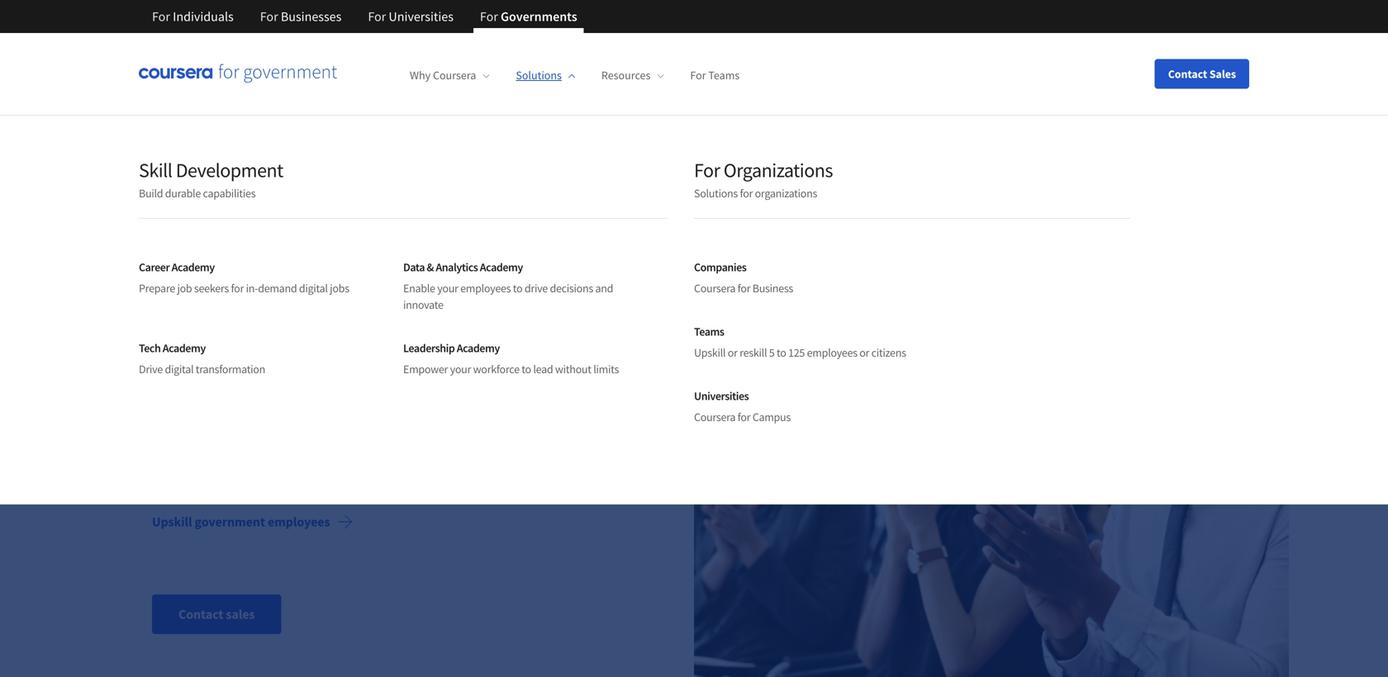 Task type: vqa. For each thing, say whether or not it's contained in the screenshot.
Prepare for the CPA Exam in a graduate certificate program that builds on your skill set and gets you job ready. in the bottom left of the page
no



Task type: locate. For each thing, give the bounding box(es) containing it.
for left business
[[738, 281, 751, 296]]

or right 125
[[860, 346, 870, 360]]

upskill inside teams upskill or reskill 5 to 125 employees or citizens
[[694, 346, 726, 360]]

1 vertical spatial teams
[[694, 324, 725, 339]]

equip citizens and government employees with in- demand skills
[[152, 162, 554, 387]]

for left businesses
[[260, 8, 278, 25]]

0 horizontal spatial citizens
[[284, 162, 445, 228]]

for for organizations
[[694, 158, 720, 183]]

skill development build durable capabilities
[[139, 158, 283, 201]]

in- for for
[[246, 281, 258, 296]]

academy for leadership academy empower your workforce to lead without limits
[[457, 341, 500, 356]]

0 horizontal spatial contact
[[179, 607, 223, 623]]

campus
[[753, 410, 791, 425]]

for universities
[[368, 8, 454, 25]]

for for teams
[[691, 68, 706, 83]]

academy inside "data & analytics academy enable your employees to drive decisions and innovate"
[[480, 260, 523, 275]]

drive
[[139, 362, 163, 377]]

universities up why
[[389, 8, 454, 25]]

1 vertical spatial solutions
[[694, 186, 738, 201]]

0 horizontal spatial upskill
[[152, 514, 192, 531]]

1 vertical spatial contact
[[179, 607, 223, 623]]

0 vertical spatial universities
[[389, 8, 454, 25]]

for for individuals
[[152, 8, 170, 25]]

businesses
[[281, 8, 342, 25]]

in-
[[498, 267, 554, 334], [246, 281, 258, 296]]

1 horizontal spatial digital
[[299, 281, 328, 296]]

0 vertical spatial contact
[[1169, 67, 1208, 81]]

solutions inside for organizations solutions for organizations
[[694, 186, 738, 201]]

coursera
[[433, 68, 476, 83], [694, 281, 736, 296], [694, 410, 736, 425]]

for down organizations
[[740, 186, 753, 201]]

1 vertical spatial and
[[596, 281, 613, 296]]

tech
[[139, 341, 161, 356]]

government
[[152, 215, 414, 281], [195, 514, 265, 531]]

and inside equip citizens and government employees with in- demand skills
[[454, 162, 536, 228]]

0 vertical spatial your
[[437, 281, 458, 296]]

and right decisions
[[596, 281, 613, 296]]

to
[[513, 281, 523, 296], [777, 346, 787, 360], [522, 362, 531, 377]]

to inside leadership academy empower your workforce to lead without limits
[[522, 362, 531, 377]]

jobs
[[330, 281, 349, 296]]

academy
[[172, 260, 215, 275], [480, 260, 523, 275], [163, 341, 206, 356], [457, 341, 500, 356]]

or left reskill
[[728, 346, 738, 360]]

contact sales button
[[1155, 59, 1250, 89]]

1 horizontal spatial and
[[596, 281, 613, 296]]

coursera inside companies coursera for business
[[694, 281, 736, 296]]

contact for contact sales
[[179, 607, 223, 623]]

demand for seekers
[[258, 281, 297, 296]]

for left campus
[[738, 410, 751, 425]]

to left drive at left
[[513, 281, 523, 296]]

1 vertical spatial your
[[450, 362, 471, 377]]

analytics
[[436, 260, 478, 275]]

0 horizontal spatial universities
[[389, 8, 454, 25]]

contact sales
[[1169, 67, 1237, 81]]

upskill inside upskill government employees link
[[152, 514, 192, 531]]

for businesses
[[260, 8, 342, 25]]

0 vertical spatial government
[[152, 215, 414, 281]]

enable
[[403, 281, 435, 296]]

career academy prepare job seekers for in-demand digital jobs
[[139, 260, 349, 296]]

for left governments
[[480, 8, 498, 25]]

contact inside button
[[1169, 67, 1208, 81]]

development
[[176, 158, 283, 183]]

to inside "data & analytics academy enable your employees to drive decisions and innovate"
[[513, 281, 523, 296]]

for inside companies coursera for business
[[738, 281, 751, 296]]

employees inside equip citizens and government employees with in- demand skills
[[152, 267, 384, 334]]

teams
[[709, 68, 740, 83], [694, 324, 725, 339]]

for inside for organizations solutions for organizations
[[740, 186, 753, 201]]

0 vertical spatial to
[[513, 281, 523, 296]]

solutions
[[516, 68, 562, 83], [694, 186, 738, 201]]

contact for contact sales
[[1169, 67, 1208, 81]]

contact left the sales
[[179, 607, 223, 623]]

1 vertical spatial upskill
[[152, 514, 192, 531]]

demand left the jobs
[[258, 281, 297, 296]]

1 vertical spatial to
[[777, 346, 787, 360]]

1 horizontal spatial contact
[[1169, 67, 1208, 81]]

job
[[177, 281, 192, 296]]

solutions down organizations
[[694, 186, 738, 201]]

your
[[437, 281, 458, 296], [450, 362, 471, 377]]

1 vertical spatial coursera
[[694, 281, 736, 296]]

teams upskill or reskill 5 to 125 employees or citizens
[[694, 324, 907, 360]]

1 horizontal spatial solutions
[[694, 186, 738, 201]]

to left lead
[[522, 362, 531, 377]]

academy inside tech academy drive digital transformation
[[163, 341, 206, 356]]

durable
[[165, 186, 201, 201]]

and
[[454, 162, 536, 228], [596, 281, 613, 296]]

coursera for companies coursera for business
[[694, 281, 736, 296]]

academy inside leadership academy empower your workforce to lead without limits
[[457, 341, 500, 356]]

prepare
[[139, 281, 175, 296]]

skill
[[139, 158, 172, 183]]

in- inside equip citizens and government employees with in- demand skills
[[498, 267, 554, 334]]

0 vertical spatial demand
[[258, 281, 297, 296]]

0 vertical spatial and
[[454, 162, 536, 228]]

&
[[427, 260, 434, 275]]

solutions down governments
[[516, 68, 562, 83]]

sales
[[226, 607, 255, 623]]

universities inside banner navigation
[[389, 8, 454, 25]]

1 vertical spatial universities
[[694, 389, 749, 404]]

1 vertical spatial demand
[[152, 320, 331, 387]]

contact
[[1169, 67, 1208, 81], [179, 607, 223, 623]]

for inside for organizations solutions for organizations
[[694, 158, 720, 183]]

employees inside teams upskill or reskill 5 to 125 employees or citizens
[[807, 346, 858, 360]]

or
[[728, 346, 738, 360], [860, 346, 870, 360]]

empower
[[403, 362, 448, 377]]

universities down reskill
[[694, 389, 749, 404]]

2 vertical spatial coursera
[[694, 410, 736, 425]]

companies coursera for business
[[694, 260, 794, 296]]

digital inside the career academy prepare job seekers for in-demand digital jobs
[[299, 281, 328, 296]]

0 horizontal spatial in-
[[246, 281, 258, 296]]

coursera left campus
[[694, 410, 736, 425]]

0 vertical spatial solutions
[[516, 68, 562, 83]]

academy up workforce
[[457, 341, 500, 356]]

for left organizations
[[694, 158, 720, 183]]

individuals
[[173, 8, 234, 25]]

reskill
[[740, 346, 767, 360]]

demand down seekers
[[152, 320, 331, 387]]

2 vertical spatial to
[[522, 362, 531, 377]]

0 horizontal spatial and
[[454, 162, 536, 228]]

digital right drive
[[165, 362, 194, 377]]

academy right analytics at the left
[[480, 260, 523, 275]]

for right resources link
[[691, 68, 706, 83]]

why
[[410, 68, 431, 83]]

universities coursera for campus
[[694, 389, 791, 425]]

demand
[[258, 281, 297, 296], [152, 320, 331, 387]]

0 vertical spatial upskill
[[694, 346, 726, 360]]

your right empower
[[450, 362, 471, 377]]

in- for with
[[498, 267, 554, 334]]

universities inside the 'universities coursera for campus'
[[694, 389, 749, 404]]

employees
[[152, 267, 384, 334], [461, 281, 511, 296], [807, 346, 858, 360], [268, 514, 330, 531]]

digital left the jobs
[[299, 281, 328, 296]]

1 vertical spatial citizens
[[872, 346, 907, 360]]

and up analytics at the left
[[454, 162, 536, 228]]

upskill
[[694, 346, 726, 360], [152, 514, 192, 531]]

organizations
[[724, 158, 833, 183]]

1 vertical spatial government
[[195, 514, 265, 531]]

for inside the 'universities coursera for campus'
[[738, 410, 751, 425]]

0 vertical spatial citizens
[[284, 162, 445, 228]]

data
[[403, 260, 425, 275]]

your down analytics at the left
[[437, 281, 458, 296]]

contact left sales in the right of the page
[[1169, 67, 1208, 81]]

equip
[[152, 162, 275, 228]]

to inside teams upskill or reskill 5 to 125 employees or citizens
[[777, 346, 787, 360]]

for right businesses
[[368, 8, 386, 25]]

coursera down companies on the top of the page
[[694, 281, 736, 296]]

leadership academy empower your workforce to lead without limits
[[403, 341, 619, 377]]

1 horizontal spatial upskill
[[694, 346, 726, 360]]

1 horizontal spatial citizens
[[872, 346, 907, 360]]

transformation
[[196, 362, 265, 377]]

data & analytics academy enable your employees to drive decisions and innovate
[[403, 260, 613, 312]]

academy inside the career academy prepare job seekers for in-demand digital jobs
[[172, 260, 215, 275]]

citizens
[[284, 162, 445, 228], [872, 346, 907, 360]]

digital inside tech academy drive digital transformation
[[165, 362, 194, 377]]

universities
[[389, 8, 454, 25], [694, 389, 749, 404]]

in- right seekers
[[246, 281, 258, 296]]

demand inside the career academy prepare job seekers for in-demand digital jobs
[[258, 281, 297, 296]]

0 vertical spatial digital
[[299, 281, 328, 296]]

in- inside the career academy prepare job seekers for in-demand digital jobs
[[246, 281, 258, 296]]

leadership
[[403, 341, 455, 356]]

academy right tech at bottom left
[[163, 341, 206, 356]]

academy up job
[[172, 260, 215, 275]]

coursera inside the 'universities coursera for campus'
[[694, 410, 736, 425]]

for left individuals
[[152, 8, 170, 25]]

1 horizontal spatial in-
[[498, 267, 554, 334]]

digital
[[299, 281, 328, 296], [165, 362, 194, 377]]

1 horizontal spatial or
[[860, 346, 870, 360]]

1 vertical spatial digital
[[165, 362, 194, 377]]

contact sales link
[[152, 595, 281, 635]]

demand inside equip citizens and government employees with in- demand skills
[[152, 320, 331, 387]]

1 horizontal spatial universities
[[694, 389, 749, 404]]

for
[[740, 186, 753, 201], [231, 281, 244, 296], [738, 281, 751, 296], [738, 410, 751, 425]]

0 vertical spatial coursera
[[433, 68, 476, 83]]

for
[[152, 8, 170, 25], [260, 8, 278, 25], [368, 8, 386, 25], [480, 8, 498, 25], [691, 68, 706, 83], [694, 158, 720, 183]]

in- up leadership academy empower your workforce to lead without limits
[[498, 267, 554, 334]]

to right 5
[[777, 346, 787, 360]]

drive
[[525, 281, 548, 296]]

2 or from the left
[[860, 346, 870, 360]]

coursera right why
[[433, 68, 476, 83]]

0 horizontal spatial digital
[[165, 362, 194, 377]]

for right seekers
[[231, 281, 244, 296]]

0 horizontal spatial or
[[728, 346, 738, 360]]

coursera for universities coursera for campus
[[694, 410, 736, 425]]



Task type: describe. For each thing, give the bounding box(es) containing it.
resources link
[[602, 68, 664, 83]]

skills
[[340, 320, 446, 387]]

academy for tech academy drive digital transformation
[[163, 341, 206, 356]]

your inside "data & analytics academy enable your employees to drive decisions and innovate"
[[437, 281, 458, 296]]

innovate
[[403, 298, 444, 312]]

companies
[[694, 260, 747, 275]]

for for governments
[[480, 8, 498, 25]]

why coursera
[[410, 68, 476, 83]]

sales
[[1210, 67, 1237, 81]]

citizens inside equip citizens and government employees with in- demand skills
[[284, 162, 445, 228]]

and inside "data & analytics academy enable your employees to drive decisions and innovate"
[[596, 281, 613, 296]]

your inside leadership academy empower your workforce to lead without limits
[[450, 362, 471, 377]]

teams inside teams upskill or reskill 5 to 125 employees or citizens
[[694, 324, 725, 339]]

solutions link
[[516, 68, 575, 83]]

business
[[753, 281, 794, 296]]

to for teams upskill or reskill 5 to 125 employees or citizens
[[777, 346, 787, 360]]

0 horizontal spatial solutions
[[516, 68, 562, 83]]

limits
[[594, 362, 619, 377]]

decisions
[[550, 281, 594, 296]]

5
[[769, 346, 775, 360]]

upskill government employees link
[[139, 503, 367, 542]]

without
[[555, 362, 592, 377]]

workforce
[[473, 362, 520, 377]]

why coursera link
[[410, 68, 490, 83]]

government inside upskill government employees link
[[195, 514, 265, 531]]

for governments
[[480, 8, 578, 25]]

for for businesses
[[260, 8, 278, 25]]

coursera for why coursera
[[433, 68, 476, 83]]

for organizations solutions for organizations
[[694, 158, 833, 201]]

contact sales
[[179, 607, 255, 623]]

banner navigation
[[139, 0, 591, 33]]

for inside the career academy prepare job seekers for in-demand digital jobs
[[231, 281, 244, 296]]

tech academy drive digital transformation
[[139, 341, 265, 377]]

build
[[139, 186, 163, 201]]

125
[[789, 346, 805, 360]]

0 vertical spatial teams
[[709, 68, 740, 83]]

to for leadership academy empower your workforce to lead without limits
[[522, 362, 531, 377]]

demand for employees
[[152, 320, 331, 387]]

capabilities
[[203, 186, 256, 201]]

governments
[[501, 8, 578, 25]]

organizations
[[755, 186, 818, 201]]

for for universities
[[368, 8, 386, 25]]

resources
[[602, 68, 651, 83]]

government inside equip citizens and government employees with in- demand skills
[[152, 215, 414, 281]]

with
[[393, 267, 489, 334]]

coursera for government image
[[139, 64, 337, 84]]

for teams link
[[691, 68, 740, 83]]

lead
[[533, 362, 553, 377]]

employees inside "data & analytics academy enable your employees to drive decisions and innovate"
[[461, 281, 511, 296]]

academy for career academy prepare job seekers for in-demand digital jobs
[[172, 260, 215, 275]]

career
[[139, 260, 170, 275]]

for teams
[[691, 68, 740, 83]]

1 or from the left
[[728, 346, 738, 360]]

citizens inside teams upskill or reskill 5 to 125 employees or citizens
[[872, 346, 907, 360]]

for individuals
[[152, 8, 234, 25]]

seekers
[[194, 281, 229, 296]]

upskill government employees
[[152, 514, 330, 531]]



